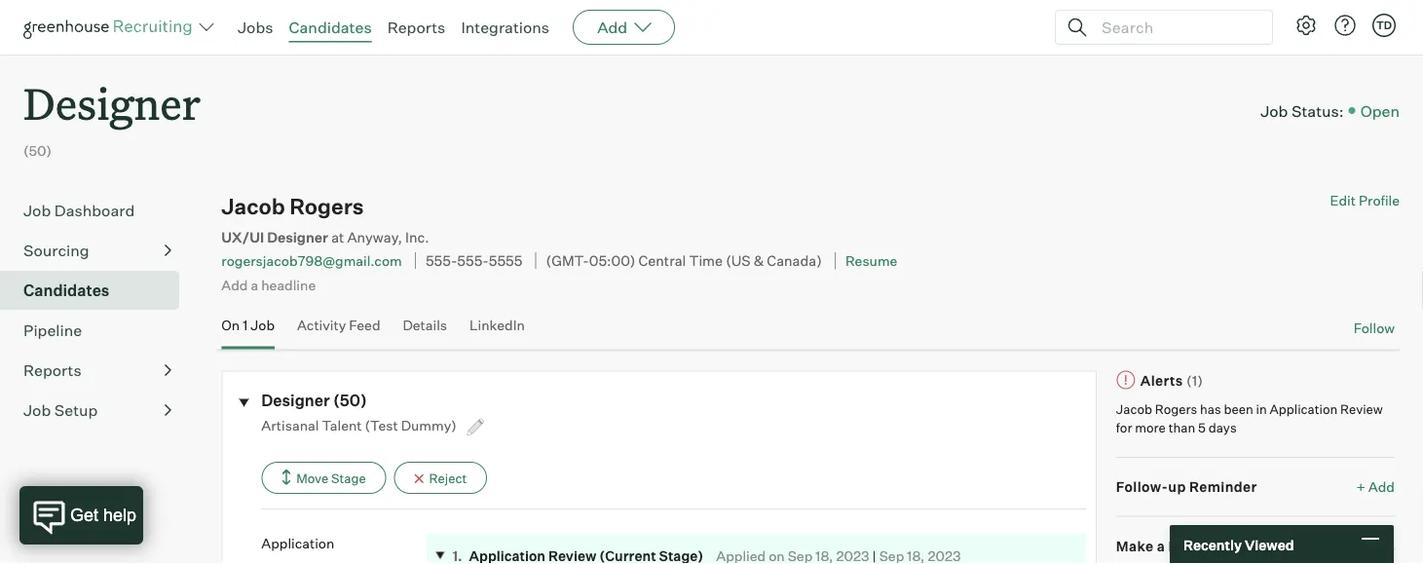 Task type: locate. For each thing, give the bounding box(es) containing it.
jacob up for
[[1116, 401, 1153, 417]]

rogers up than
[[1155, 401, 1198, 417]]

note
[[1169, 537, 1202, 554]]

1 vertical spatial reports
[[23, 361, 82, 380]]

555- up linkedin
[[457, 252, 489, 269]]

candidates link up pipeline link
[[23, 279, 171, 302]]

application down the move
[[261, 535, 334, 552]]

0 vertical spatial jacob
[[221, 193, 285, 220]]

1 vertical spatial rogers
[[1155, 401, 1198, 417]]

rogers
[[290, 193, 364, 220], [1155, 401, 1198, 417]]

recently viewed
[[1184, 536, 1294, 553]]

job
[[1261, 101, 1288, 120], [23, 201, 51, 220], [251, 317, 275, 334], [23, 401, 51, 420]]

designer up rogersjacob798@gmail.com link
[[267, 228, 328, 246]]

td
[[1377, 19, 1392, 32]]

1 vertical spatial designer
[[267, 228, 328, 246]]

edit
[[1330, 192, 1356, 209]]

integrations
[[461, 18, 550, 37]]

job right 1
[[251, 317, 275, 334]]

2 555- from the left
[[457, 252, 489, 269]]

application right in
[[1270, 401, 1338, 417]]

recently
[[1184, 536, 1242, 553]]

555- down inc.
[[426, 252, 457, 269]]

reports link left integrations
[[387, 18, 446, 37]]

configure image
[[1295, 14, 1318, 37]]

1 vertical spatial candidates link
[[23, 279, 171, 302]]

0 horizontal spatial candidates link
[[23, 279, 171, 302]]

candidates link
[[289, 18, 372, 37], [23, 279, 171, 302]]

designer inside jacob rogers ux/ui designer at anyway, inc.
[[267, 228, 328, 246]]

pipeline link
[[23, 319, 171, 342]]

(50)
[[23, 142, 52, 159], [333, 391, 367, 410]]

candidates right jobs
[[289, 18, 372, 37]]

1 vertical spatial jacob
[[1116, 401, 1153, 417]]

up
[[1169, 478, 1186, 496]]

5
[[1198, 420, 1206, 436]]

linkedin
[[469, 317, 525, 334]]

1 horizontal spatial (50)
[[333, 391, 367, 410]]

reports link
[[387, 18, 446, 37], [23, 359, 171, 382]]

(1)
[[1187, 372, 1204, 389]]

designer (50)
[[261, 391, 367, 410]]

alerts
[[1141, 372, 1184, 389]]

jacob
[[221, 193, 285, 220], [1116, 401, 1153, 417]]

0 horizontal spatial add
[[221, 276, 248, 293]]

jobs
[[238, 18, 273, 37]]

job for job setup
[[23, 401, 51, 420]]

follow-
[[1116, 478, 1169, 496]]

Search text field
[[1097, 13, 1255, 41]]

follow-up reminder
[[1116, 478, 1258, 496]]

candidates
[[289, 18, 372, 37], [23, 281, 110, 300]]

(us
[[726, 252, 751, 269]]

candidates down sourcing
[[23, 281, 110, 300]]

(50) up the talent
[[333, 391, 367, 410]]

1 vertical spatial reports link
[[23, 359, 171, 382]]

0 horizontal spatial reports link
[[23, 359, 171, 382]]

1 vertical spatial add
[[221, 276, 248, 293]]

0 vertical spatial reports link
[[387, 18, 446, 37]]

headline
[[261, 276, 316, 293]]

0 vertical spatial add
[[597, 18, 628, 37]]

2 horizontal spatial add
[[1369, 478, 1395, 496]]

job for job status:
[[1261, 101, 1288, 120]]

0 horizontal spatial application
[[261, 535, 334, 552]]

dashboard
[[54, 201, 135, 220]]

+ add
[[1357, 478, 1395, 496]]

resume link
[[846, 252, 898, 269]]

reject button
[[394, 462, 487, 494]]

1 horizontal spatial add
[[597, 18, 628, 37]]

555-555-5555
[[426, 252, 523, 269]]

add inside popup button
[[597, 18, 628, 37]]

1 horizontal spatial jacob
[[1116, 401, 1153, 417]]

555-
[[426, 252, 457, 269], [457, 252, 489, 269]]

designer for designer (50)
[[261, 391, 330, 410]]

jacob rogers has been in application review for more than 5 days
[[1116, 401, 1383, 436]]

a left headline
[[251, 276, 258, 293]]

0 horizontal spatial rogers
[[290, 193, 364, 220]]

0 horizontal spatial a
[[251, 276, 258, 293]]

0 horizontal spatial (50)
[[23, 142, 52, 159]]

alerts (1)
[[1141, 372, 1204, 389]]

jacob up ux/ui
[[221, 193, 285, 220]]

rogersjacob798@gmail.com
[[221, 252, 402, 269]]

job left setup
[[23, 401, 51, 420]]

1 555- from the left
[[426, 252, 457, 269]]

0 horizontal spatial candidates
[[23, 281, 110, 300]]

job left status:
[[1261, 101, 1288, 120]]

follow link
[[1354, 319, 1395, 338]]

jacob inside jacob rogers has been in application review for more than 5 days
[[1116, 401, 1153, 417]]

artisanal talent (test dummy)
[[261, 417, 460, 434]]

0 vertical spatial candidates
[[289, 18, 372, 37]]

in
[[1256, 401, 1267, 417]]

designer up artisanal
[[261, 391, 330, 410]]

reports left integrations
[[387, 18, 446, 37]]

1 horizontal spatial candidates link
[[289, 18, 372, 37]]

rogers for jacob rogers has been in application review for more than 5 days
[[1155, 401, 1198, 417]]

(test
[[365, 417, 398, 434]]

greenhouse recruiting image
[[23, 16, 199, 39]]

job up sourcing
[[23, 201, 51, 220]]

1 horizontal spatial reports
[[387, 18, 446, 37]]

job setup
[[23, 401, 98, 420]]

1 horizontal spatial candidates
[[289, 18, 372, 37]]

rogers inside jacob rogers ux/ui designer at anyway, inc.
[[290, 193, 364, 220]]

0 vertical spatial a
[[251, 276, 258, 293]]

make
[[1116, 537, 1154, 554]]

jacob for jacob rogers ux/ui designer at anyway, inc.
[[221, 193, 285, 220]]

central
[[639, 252, 686, 269]]

1 vertical spatial a
[[1157, 537, 1165, 554]]

reports
[[387, 18, 446, 37], [23, 361, 82, 380]]

a
[[251, 276, 258, 293], [1157, 537, 1165, 554]]

0 vertical spatial application
[[1270, 401, 1338, 417]]

designer down greenhouse recruiting image at the top left of page
[[23, 74, 201, 132]]

rogers for jacob rogers ux/ui designer at anyway, inc.
[[290, 193, 364, 220]]

details
[[403, 317, 447, 334]]

job dashboard link
[[23, 199, 171, 222]]

add a headline
[[221, 276, 316, 293]]

application
[[1270, 401, 1338, 417], [261, 535, 334, 552]]

0 vertical spatial rogers
[[290, 193, 364, 220]]

integrations link
[[461, 18, 550, 37]]

reject
[[429, 470, 467, 486]]

candidates link right jobs
[[289, 18, 372, 37]]

activity feed link
[[297, 317, 380, 345]]

0 vertical spatial (50)
[[23, 142, 52, 159]]

a for make
[[1157, 537, 1165, 554]]

profile
[[1359, 192, 1400, 209]]

05:00)
[[589, 252, 636, 269]]

0 vertical spatial designer
[[23, 74, 201, 132]]

job status:
[[1261, 101, 1344, 120]]

2 vertical spatial designer
[[261, 391, 330, 410]]

(50) up 'job dashboard'
[[23, 142, 52, 159]]

0 vertical spatial candidates link
[[289, 18, 372, 37]]

1 horizontal spatial rogers
[[1155, 401, 1198, 417]]

designer
[[23, 74, 201, 132], [267, 228, 328, 246], [261, 391, 330, 410]]

move stage button
[[261, 462, 387, 494]]

1 horizontal spatial a
[[1157, 537, 1165, 554]]

0 horizontal spatial jacob
[[221, 193, 285, 220]]

+ add link
[[1357, 478, 1395, 497]]

application link
[[261, 534, 426, 553]]

1 vertical spatial application
[[261, 535, 334, 552]]

rogers inside jacob rogers has been in application review for more than 5 days
[[1155, 401, 1198, 417]]

than
[[1169, 420, 1196, 436]]

reports link down pipeline link
[[23, 359, 171, 382]]

rogers up at
[[290, 193, 364, 220]]

a left note
[[1157, 537, 1165, 554]]

jacob inside jacob rogers ux/ui designer at anyway, inc.
[[221, 193, 285, 220]]

sourcing link
[[23, 239, 171, 262]]

0 vertical spatial reports
[[387, 18, 446, 37]]

1 horizontal spatial application
[[1270, 401, 1338, 417]]

a for add
[[251, 276, 258, 293]]

reports down pipeline
[[23, 361, 82, 380]]



Task type: describe. For each thing, give the bounding box(es) containing it.
linkedin link
[[469, 317, 525, 345]]

@mentions link
[[1333, 536, 1395, 555]]

anyway,
[[347, 228, 402, 246]]

review
[[1341, 401, 1383, 417]]

status:
[[1292, 101, 1344, 120]]

jacob rogers ux/ui designer at anyway, inc.
[[221, 193, 429, 246]]

rogersjacob798@gmail.com link
[[221, 252, 402, 269]]

details link
[[403, 317, 447, 345]]

0 horizontal spatial reports
[[23, 361, 82, 380]]

1 vertical spatial (50)
[[333, 391, 367, 410]]

edit profile
[[1330, 192, 1400, 209]]

on 1 job
[[221, 317, 275, 334]]

open
[[1361, 101, 1400, 120]]

on 1 job link
[[221, 317, 275, 345]]

1 vertical spatial candidates
[[23, 281, 110, 300]]

move stage
[[296, 470, 366, 486]]

job for job dashboard
[[23, 201, 51, 220]]

make a note
[[1116, 537, 1202, 554]]

setup
[[54, 401, 98, 420]]

application inside jacob rogers has been in application review for more than 5 days
[[1270, 401, 1338, 417]]

stage
[[331, 470, 366, 486]]

td button
[[1369, 10, 1400, 41]]

reminder
[[1190, 478, 1258, 496]]

viewed
[[1245, 536, 1294, 553]]

move
[[296, 470, 329, 486]]

sourcing
[[23, 241, 89, 260]]

add for add
[[597, 18, 628, 37]]

add button
[[573, 10, 675, 45]]

activity
[[297, 317, 346, 334]]

pipeline
[[23, 321, 82, 340]]

inc.
[[405, 228, 429, 246]]

add for add a headline
[[221, 276, 248, 293]]

(gmt-
[[546, 252, 589, 269]]

on
[[221, 317, 240, 334]]

job setup link
[[23, 399, 171, 422]]

(gmt-05:00) central time (us & canada)
[[546, 252, 822, 269]]

edit profile link
[[1330, 192, 1400, 209]]

at
[[331, 228, 344, 246]]

jobs link
[[238, 18, 273, 37]]

jacob for jacob rogers has been in application review for more than 5 days
[[1116, 401, 1153, 417]]

dummy)
[[401, 417, 457, 434]]

follow
[[1354, 320, 1395, 337]]

td button
[[1373, 14, 1396, 37]]

job dashboard
[[23, 201, 135, 220]]

@mentions
[[1333, 538, 1395, 553]]

canada)
[[767, 252, 822, 269]]

application inside application link
[[261, 535, 334, 552]]

days
[[1209, 420, 1237, 436]]

&
[[754, 252, 764, 269]]

ux/ui
[[221, 228, 264, 246]]

resume
[[846, 252, 898, 269]]

artisanal
[[261, 417, 319, 434]]

5555
[[489, 252, 523, 269]]

1
[[243, 317, 248, 334]]

has
[[1200, 401, 1221, 417]]

feed
[[349, 317, 380, 334]]

2 vertical spatial add
[[1369, 478, 1395, 496]]

designer link
[[23, 55, 201, 136]]

talent
[[322, 417, 362, 434]]

time
[[689, 252, 723, 269]]

been
[[1224, 401, 1254, 417]]

designer for designer
[[23, 74, 201, 132]]

1 horizontal spatial reports link
[[387, 18, 446, 37]]

activity feed
[[297, 317, 380, 334]]

+
[[1357, 478, 1366, 496]]

more
[[1135, 420, 1166, 436]]

for
[[1116, 420, 1133, 436]]



Task type: vqa. For each thing, say whether or not it's contained in the screenshot.
the rightmost Show
no



